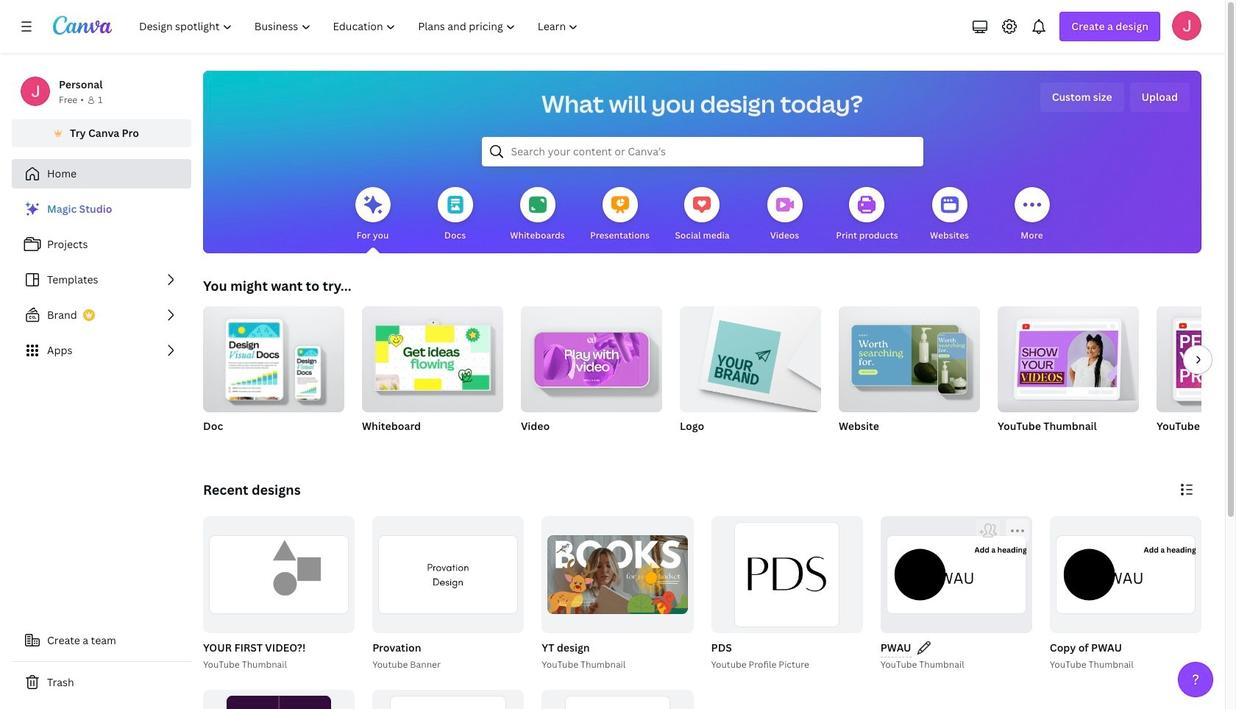 Task type: vqa. For each thing, say whether or not it's contained in the screenshot.
Top level navigation 'element'
yes



Task type: describe. For each thing, give the bounding box(es) containing it.
james peterson image
[[1173, 11, 1202, 40]]

Search search field
[[511, 138, 894, 166]]



Task type: locate. For each thing, give the bounding box(es) containing it.
None search field
[[482, 137, 924, 166]]

list
[[12, 194, 191, 365]]

group
[[203, 300, 345, 452], [203, 300, 345, 412], [362, 300, 504, 452], [362, 300, 504, 412], [839, 300, 981, 452], [839, 300, 981, 412], [998, 300, 1140, 452], [998, 300, 1140, 412], [521, 306, 663, 452], [521, 306, 663, 412], [680, 306, 822, 452], [1157, 306, 1237, 452], [1157, 306, 1237, 412], [200, 516, 355, 672], [203, 516, 355, 633], [370, 516, 524, 672], [373, 516, 524, 633], [539, 516, 694, 672], [709, 516, 863, 672], [878, 516, 1033, 672], [881, 516, 1033, 633], [1048, 516, 1202, 672], [1051, 516, 1202, 633], [203, 690, 355, 709], [373, 690, 524, 709], [542, 690, 694, 709]]

top level navigation element
[[130, 12, 592, 41]]



